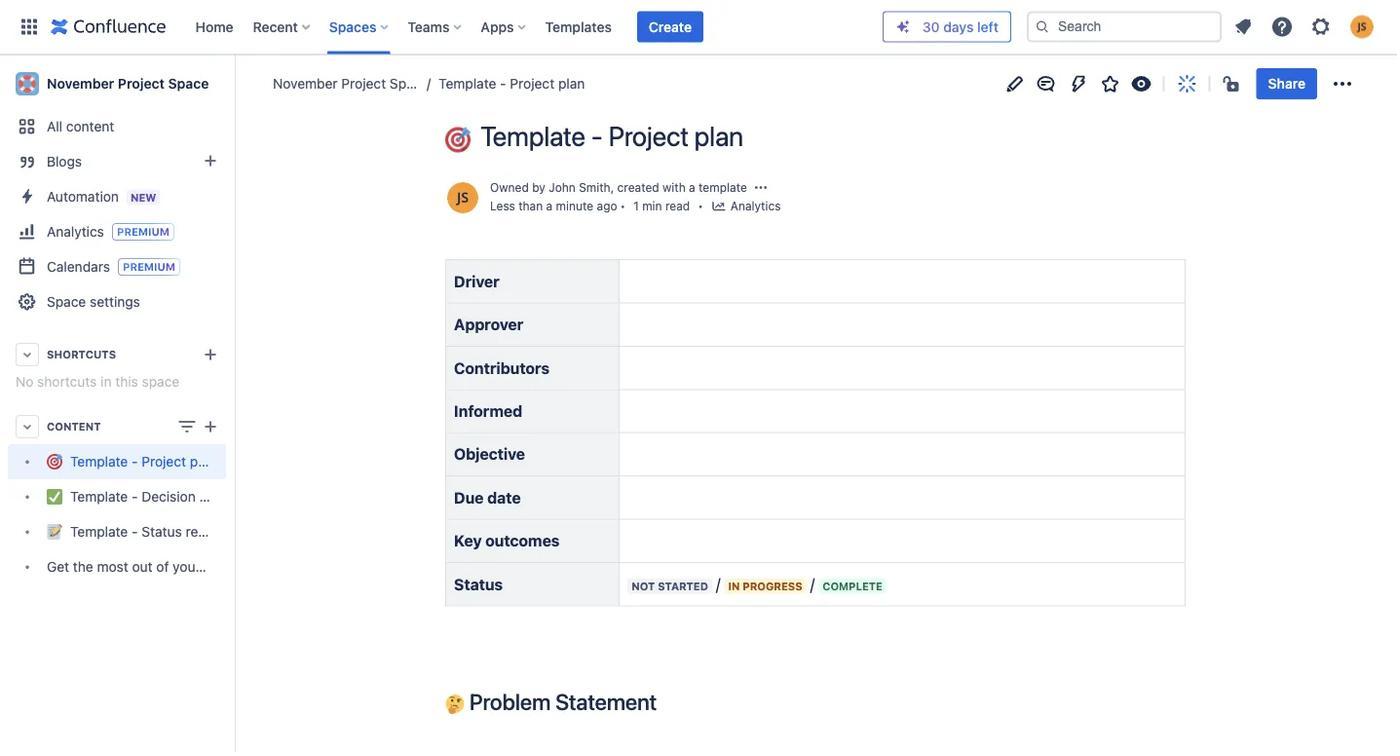 Task type: describe. For each thing, give the bounding box(es) containing it.
decision
[[142, 489, 196, 505]]

recent
[[253, 19, 298, 35]]

created
[[617, 181, 659, 194]]

john
[[549, 181, 576, 194]]

informed
[[454, 402, 523, 420]]

share
[[1269, 76, 1306, 92]]

:thinking: image
[[445, 695, 465, 714]]

automation
[[47, 188, 119, 204]]

0 horizontal spatial template - project plan link
[[8, 444, 226, 480]]

change view image
[[175, 415, 199, 439]]

create
[[649, 19, 692, 35]]

objective
[[454, 445, 525, 464]]

- for the leftmost the template - project plan link
[[132, 454, 138, 470]]

0 horizontal spatial a
[[546, 199, 553, 213]]

search image
[[1035, 19, 1051, 35]]

template - decision documentation link
[[8, 480, 294, 515]]

2 / from the left
[[811, 575, 815, 593]]

your profile and preferences image
[[1351, 15, 1374, 38]]

0 horizontal spatial november project space link
[[8, 64, 226, 103]]

approver
[[454, 315, 524, 334]]

project down apps popup button
[[510, 76, 555, 92]]

create a page image
[[199, 415, 222, 439]]

less
[[490, 199, 515, 213]]

- for template - status report link
[[132, 524, 138, 540]]

date
[[487, 488, 521, 507]]

documentation
[[199, 489, 294, 505]]

1 horizontal spatial a
[[689, 181, 696, 194]]

:thinking: image
[[445, 695, 465, 714]]

space settings
[[47, 294, 140, 310]]

0 vertical spatial plan
[[558, 76, 585, 92]]

template up template - status report link
[[70, 489, 128, 505]]

template down content dropdown button
[[70, 454, 128, 470]]

tree inside the space element
[[8, 444, 294, 585]]

share button
[[1257, 68, 1318, 99]]

contributors
[[454, 359, 550, 377]]

blogs
[[47, 154, 82, 170]]

report
[[186, 524, 224, 540]]

all content
[[47, 118, 114, 134]]

template up by
[[480, 120, 586, 152]]

driver
[[454, 272, 500, 290]]

copy image
[[655, 690, 678, 713]]

0 vertical spatial template - project plan link
[[419, 74, 585, 94]]

days
[[944, 19, 974, 35]]

0 vertical spatial template - project plan
[[480, 120, 744, 152]]

blogs link
[[8, 144, 226, 179]]

problem
[[470, 689, 551, 715]]

apps
[[481, 19, 514, 35]]

this
[[115, 374, 138, 390]]

appswitcher icon image
[[18, 15, 41, 38]]

smith
[[579, 181, 611, 194]]

due
[[454, 488, 484, 507]]

Search field
[[1027, 11, 1222, 42]]

november project space
[[47, 76, 209, 92]]

apps button
[[475, 11, 534, 42]]

team
[[204, 559, 236, 575]]

create a blog image
[[199, 149, 222, 173]]

1 / from the left
[[716, 575, 721, 593]]

no shortcuts in this space
[[16, 374, 180, 390]]

content
[[47, 421, 101, 433]]

outcomes
[[486, 532, 560, 550]]

automation menu button icon image
[[1068, 72, 1091, 96]]

premium image for analytics
[[112, 223, 174, 241]]

template - status report link
[[8, 515, 226, 550]]

help icon image
[[1271, 15, 1294, 38]]

- down apps popup button
[[500, 76, 506, 92]]

space for november project space
[[168, 76, 209, 92]]

spaces button
[[323, 11, 396, 42]]

november project space template - project plan
[[273, 76, 585, 92]]

less than a minute ago
[[490, 199, 617, 213]]

premium image for calendars
[[118, 258, 180, 276]]

template - status report
[[70, 524, 224, 540]]

than
[[519, 199, 543, 213]]

owned
[[490, 181, 529, 194]]

in inside the space element
[[101, 374, 112, 390]]

home link
[[190, 11, 239, 42]]

project up all content link
[[118, 76, 165, 92]]

your
[[173, 559, 200, 575]]

0 horizontal spatial space
[[47, 294, 86, 310]]

add shortcut image
[[199, 343, 222, 366]]

john smith image
[[447, 182, 479, 213]]

template
[[699, 181, 747, 194]]

owned by john smith , created with a template
[[490, 181, 747, 194]]

0 horizontal spatial space
[[142, 374, 180, 390]]

no
[[16, 374, 33, 390]]

due date
[[454, 488, 521, 507]]

quick summary image
[[1176, 72, 1199, 96]]

complete
[[823, 580, 883, 593]]

minute
[[556, 199, 594, 213]]

project up created
[[609, 120, 689, 152]]

out
[[132, 559, 153, 575]]

key
[[454, 532, 482, 550]]

manage page ownership image
[[753, 180, 769, 195]]

shortcuts
[[47, 348, 116, 361]]

space settings link
[[8, 285, 226, 320]]

get the most out of your team space link
[[8, 550, 277, 585]]

1 vertical spatial status
[[454, 575, 503, 593]]

stop watching image
[[1130, 72, 1154, 96]]

templates
[[545, 19, 612, 35]]

progress
[[743, 580, 803, 593]]



Task type: locate. For each thing, give the bounding box(es) containing it.
1 horizontal spatial template - project plan link
[[419, 74, 585, 94]]

teams
[[408, 19, 450, 35]]

key outcomes
[[454, 532, 560, 550]]

1 horizontal spatial /
[[811, 575, 815, 593]]

the
[[73, 559, 93, 575]]

1 vertical spatial analytics
[[47, 223, 104, 239]]

1 horizontal spatial november
[[273, 76, 338, 92]]

template - project plan link down 'content' in the left bottom of the page
[[8, 444, 226, 480]]

premium icon image
[[896, 19, 911, 35]]

0 horizontal spatial analytics
[[47, 223, 104, 239]]

- for template - decision documentation link
[[132, 489, 138, 505]]

30 days left
[[923, 19, 999, 35]]

1 horizontal spatial template - project plan
[[480, 120, 744, 152]]

- up out
[[132, 524, 138, 540]]

by
[[532, 181, 546, 194]]

template
[[439, 76, 496, 92], [480, 120, 586, 152], [70, 454, 128, 470], [70, 489, 128, 505], [70, 524, 128, 540]]

all
[[47, 118, 62, 134]]

1 horizontal spatial plan
[[558, 76, 585, 92]]

recent button
[[247, 11, 318, 42]]

edit this page image
[[1004, 72, 1027, 96]]

template - decision documentation
[[70, 489, 294, 505]]

settings icon image
[[1310, 15, 1333, 38]]

2 november from the left
[[273, 76, 338, 92]]

template - project plan
[[480, 120, 744, 152], [70, 454, 217, 470]]

banner
[[0, 0, 1398, 55]]

analytics button
[[711, 197, 781, 217]]

not
[[632, 580, 655, 593]]

30 days left button
[[884, 12, 1011, 41]]

1 vertical spatial template - project plan link
[[8, 444, 226, 480]]

teams button
[[402, 11, 469, 42]]

0 vertical spatial in
[[101, 374, 112, 390]]

ago
[[597, 199, 617, 213]]

1 horizontal spatial status
[[454, 575, 503, 593]]

space inside tree
[[239, 559, 277, 575]]

0 horizontal spatial template - project plan
[[70, 454, 217, 470]]

space left collapse sidebar image
[[168, 76, 209, 92]]

settings
[[90, 294, 140, 310]]

november up all content
[[47, 76, 114, 92]]

1 horizontal spatial in
[[729, 580, 740, 593]]

home
[[195, 19, 233, 35]]

plan down "create a page" "image"
[[190, 454, 217, 470]]

1 horizontal spatial analytics
[[731, 199, 781, 213]]

project
[[118, 76, 165, 92], [341, 76, 386, 92], [510, 76, 555, 92], [609, 120, 689, 152], [142, 454, 186, 470]]

in inside not started / in progress / complete
[[729, 580, 740, 593]]

1 horizontal spatial space
[[239, 559, 277, 575]]

most
[[97, 559, 128, 575]]

in left this
[[101, 374, 112, 390]]

analytics up calendars
[[47, 223, 104, 239]]

0 horizontal spatial /
[[716, 575, 721, 593]]

0 vertical spatial analytics
[[731, 199, 781, 213]]

shortcuts
[[37, 374, 97, 390]]

of
[[156, 559, 169, 575]]

november for november project space template - project plan
[[273, 76, 338, 92]]

started
[[658, 580, 708, 593]]

project down spaces popup button
[[341, 76, 386, 92]]

plan up template at the top of page
[[695, 120, 744, 152]]

tree containing template - project plan
[[8, 444, 294, 585]]

0 horizontal spatial november
[[47, 76, 114, 92]]

:dart: image
[[445, 127, 471, 153], [445, 127, 471, 153]]

analytics down manage page ownership image at the top right of page
[[731, 199, 781, 213]]

collapse sidebar image
[[212, 64, 255, 103]]

with
[[663, 181, 686, 194]]

1 vertical spatial template - project plan
[[70, 454, 217, 470]]

a right than on the left
[[546, 199, 553, 213]]

template - project plan up ,
[[480, 120, 744, 152]]

status up get the most out of your team space
[[142, 524, 182, 540]]

template up most
[[70, 524, 128, 540]]

space right team
[[239, 559, 277, 575]]

1
[[634, 199, 639, 213]]

notification icon image
[[1232, 15, 1255, 38]]

template down global element
[[439, 76, 496, 92]]

space down calendars
[[47, 294, 86, 310]]

in left the progress on the right of the page
[[729, 580, 740, 593]]

1 november from the left
[[47, 76, 114, 92]]

status
[[142, 524, 182, 540], [454, 575, 503, 593]]

,
[[611, 181, 614, 194]]

- up smith
[[591, 120, 603, 152]]

analytics link
[[8, 214, 226, 249]]

2 horizontal spatial plan
[[695, 120, 744, 152]]

/ right started
[[716, 575, 721, 593]]

confluence image
[[51, 15, 166, 38], [51, 15, 166, 38]]

template - project plan up template - decision documentation link
[[70, 454, 217, 470]]

premium image
[[112, 223, 174, 241], [118, 258, 180, 276]]

30
[[923, 19, 940, 35]]

1 vertical spatial plan
[[695, 120, 744, 152]]

plan down templates link
[[558, 76, 585, 92]]

november
[[47, 76, 114, 92], [273, 76, 338, 92]]

premium image inside calendars link
[[118, 258, 180, 276]]

template - project plan inside tree
[[70, 454, 217, 470]]

november inside the space element
[[47, 76, 114, 92]]

project up decision
[[142, 454, 186, 470]]

content
[[66, 118, 114, 134]]

1 vertical spatial a
[[546, 199, 553, 213]]

1 horizontal spatial space
[[168, 76, 209, 92]]

space for november project space template - project plan
[[390, 76, 429, 92]]

november for november project space
[[47, 76, 114, 92]]

tree
[[8, 444, 294, 585]]

status inside template - status report link
[[142, 524, 182, 540]]

problem statement
[[465, 689, 657, 715]]

status down key
[[454, 575, 503, 593]]

1 horizontal spatial november project space link
[[273, 74, 429, 94]]

get the most out of your team space
[[47, 559, 277, 575]]

spaces
[[329, 19, 377, 35]]

november project space link up all content link
[[8, 64, 226, 103]]

premium image inside analytics link
[[112, 223, 174, 241]]

space down "teams"
[[390, 76, 429, 92]]

2 vertical spatial plan
[[190, 454, 217, 470]]

1 vertical spatial premium image
[[118, 258, 180, 276]]

project inside tree
[[142, 454, 186, 470]]

no restrictions image
[[1222, 72, 1245, 96]]

analytics inside the space element
[[47, 223, 104, 239]]

november project space link down spaces
[[273, 74, 429, 94]]

1 min read
[[634, 199, 690, 213]]

plan inside the template - project plan link
[[190, 454, 217, 470]]

john smith link
[[549, 181, 611, 194]]

space right this
[[142, 374, 180, 390]]

global element
[[12, 0, 883, 54]]

banner containing home
[[0, 0, 1398, 55]]

create link
[[637, 11, 704, 42]]

all content link
[[8, 109, 226, 144]]

get
[[47, 559, 69, 575]]

0 vertical spatial a
[[689, 181, 696, 194]]

0 horizontal spatial in
[[101, 374, 112, 390]]

space element
[[0, 55, 294, 752]]

shortcuts button
[[8, 337, 226, 372]]

a right with
[[689, 181, 696, 194]]

template - project plan link down apps popup button
[[419, 74, 585, 94]]

analytics inside button
[[731, 199, 781, 213]]

/
[[716, 575, 721, 593], [811, 575, 815, 593]]

statement
[[556, 689, 657, 715]]

-
[[500, 76, 506, 92], [591, 120, 603, 152], [132, 454, 138, 470], [132, 489, 138, 505], [132, 524, 138, 540]]

november down recent popup button at the left top of the page
[[273, 76, 338, 92]]

/ right the progress on the right of the page
[[811, 575, 815, 593]]

not started / in progress / complete
[[632, 575, 883, 593]]

- up template - decision documentation link
[[132, 454, 138, 470]]

left
[[978, 19, 999, 35]]

read
[[666, 199, 690, 213]]

premium image up space settings link
[[118, 258, 180, 276]]

november project space link
[[8, 64, 226, 103], [273, 74, 429, 94]]

1 vertical spatial in
[[729, 580, 740, 593]]

0 vertical spatial space
[[142, 374, 180, 390]]

min
[[642, 199, 662, 213]]

1 vertical spatial space
[[239, 559, 277, 575]]

- left decision
[[132, 489, 138, 505]]

templates link
[[539, 11, 618, 42]]

new
[[131, 191, 156, 204]]

2 horizontal spatial space
[[390, 76, 429, 92]]

content button
[[8, 409, 226, 444]]

0 horizontal spatial plan
[[190, 454, 217, 470]]

0 horizontal spatial status
[[142, 524, 182, 540]]

analytics
[[731, 199, 781, 213], [47, 223, 104, 239]]

with a template button
[[663, 179, 747, 196]]

0 vertical spatial premium image
[[112, 223, 174, 241]]

0 vertical spatial status
[[142, 524, 182, 540]]

more actions image
[[1331, 72, 1355, 96]]

template - project plan link
[[419, 74, 585, 94], [8, 444, 226, 480]]

in
[[101, 374, 112, 390], [729, 580, 740, 593]]

calendars
[[47, 258, 110, 274]]

calendars link
[[8, 249, 226, 285]]

plan
[[558, 76, 585, 92], [695, 120, 744, 152], [190, 454, 217, 470]]

star image
[[1099, 72, 1122, 96]]

premium image down new
[[112, 223, 174, 241]]



Task type: vqa. For each thing, say whether or not it's contained in the screenshot.
open image
no



